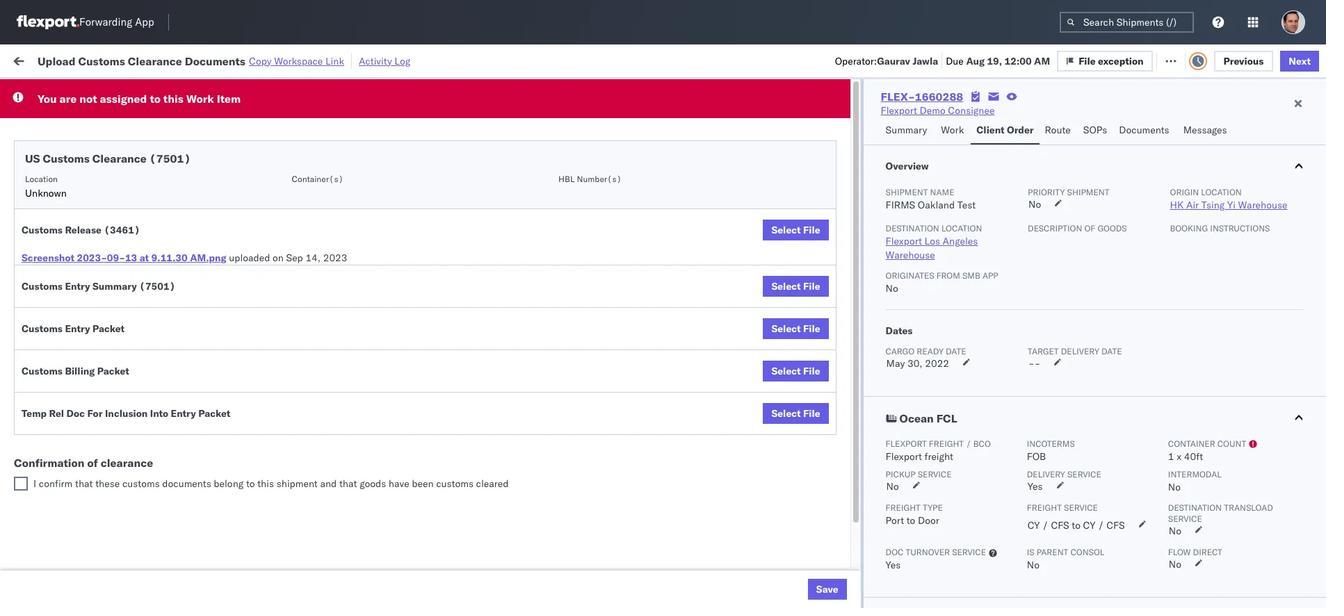 Task type: describe. For each thing, give the bounding box(es) containing it.
12:00
[[1005, 55, 1032, 67]]

clearance down schedule pickup from rotterdam, netherlands button
[[108, 567, 152, 580]]

1 horizontal spatial origin
[[1272, 476, 1298, 489]]

schedule delivery appointment for schedule delivery appointment link related to first schedule delivery appointment button from the top of the page
[[32, 139, 171, 151]]

3 hlxu8034992 from the top
[[1046, 200, 1114, 213]]

is parent consol no
[[1027, 547, 1105, 572]]

2 schedule pickup from los angeles, ca link from the top
[[32, 199, 203, 213]]

1 vertical spatial summary
[[93, 280, 137, 293]]

4 11:59 pm pdt, nov 4, 2022 from the top
[[234, 262, 362, 274]]

work inside button
[[941, 124, 964, 136]]

delivery down fob
[[1027, 469, 1065, 480]]

flex-2130387 for schedule delivery appointment
[[804, 476, 876, 489]]

next button
[[1281, 50, 1319, 71]]

select file button for customs release (3461)
[[763, 220, 829, 241]]

omkar savant for lhuu7894563, uetu5238478
[[1176, 384, 1238, 397]]

warehouse inside origin location hk air tsing yi warehouse
[[1238, 199, 1288, 211]]

9.11.30
[[151, 252, 188, 264]]

2 schedule pickup from los angeles, ca button from the top
[[32, 199, 203, 215]]

these
[[95, 478, 120, 490]]

hk
[[1170, 199, 1184, 211]]

file for customs release (3461)
[[803, 224, 820, 236]]

1 flex-1889466 from the top
[[804, 323, 876, 336]]

ca for fourth schedule pickup from los angeles, ca button from the bottom
[[190, 200, 203, 212]]

9 schedule from the top
[[32, 475, 73, 488]]

flex id
[[782, 113, 808, 124]]

2 hlxu6269489, from the top
[[972, 170, 1044, 182]]

pickup for fourth schedule pickup from los angeles, ca button from the bottom
[[76, 200, 106, 212]]

file for customs entry summary (7501)
[[803, 280, 820, 293]]

2023 for 28,
[[334, 568, 359, 580]]

location for angeles
[[942, 223, 982, 234]]

us
[[25, 152, 40, 166]]

schedule pickup from los angeles, ca for lhuu7894563, uetu5238478
[[32, 322, 203, 335]]

0 vertical spatial app
[[135, 16, 154, 29]]

oakland
[[918, 199, 955, 211]]

angeles, for third schedule pickup from los angeles, ca button from the bottom
[[149, 261, 187, 274]]

pickup for schedule pickup from los angeles, ca button for msdu7304509
[[76, 445, 106, 457]]

work
[[40, 50, 76, 70]]

8:30 for 8:30 pm pst, jan 28, 2023
[[234, 568, 255, 580]]

1 vertical spatial goods
[[360, 478, 386, 490]]

1 schedule from the top
[[32, 139, 73, 151]]

clearance inside button
[[108, 292, 152, 304]]

1 uetu5238478 from the top
[[973, 323, 1040, 335]]

0 vertical spatial at
[[277, 54, 286, 66]]

confirmation
[[14, 456, 85, 470]]

from for confirm pickup from los angeles, ca button
[[103, 384, 123, 396]]

1 abcdefg78456546 from the top
[[993, 354, 1087, 366]]

11:00 pm pst, nov 8, 2022
[[234, 292, 361, 305]]

4 4, from the top
[[326, 262, 335, 274]]

5 flex-1846748 from the top
[[804, 262, 876, 274]]

2 appointment from the top
[[114, 231, 171, 243]]

mbl/mawb
[[993, 113, 1042, 124]]

intermodal
[[1168, 469, 1222, 480]]

los for schedule pickup from los angeles, ca button for msdu7304509
[[131, 445, 147, 457]]

flexport. image
[[17, 15, 79, 29]]

schedule delivery appointment for schedule delivery appointment link related to fourth schedule delivery appointment button from the top
[[32, 475, 171, 488]]

10 resize handle column header from the left
[[1247, 108, 1264, 609]]

4 1889466 from the top
[[834, 415, 876, 427]]

select file for customs billing packet
[[772, 365, 820, 378]]

1
[[1168, 451, 1174, 463]]

screenshot
[[22, 252, 74, 264]]

customs up customs billing packet
[[22, 323, 63, 335]]

3 schedule pickup from los angeles, ca from the top
[[32, 261, 203, 274]]

to right belong
[[246, 478, 255, 490]]

pickup for schedule pickup from los angeles, ca button corresponding to lhuu7894563, uetu5238478
[[76, 322, 106, 335]]

no inside the "intermodal no"
[[1168, 481, 1181, 494]]

2 gaurav jawla from the top
[[1176, 231, 1234, 244]]

gvcu5265864 for 8:30 pm pst, jan 23, 2023
[[898, 476, 967, 488]]

import work button
[[113, 45, 182, 76]]

0 vertical spatial doc
[[66, 408, 85, 420]]

5 hlxu8034992 from the top
[[1046, 262, 1114, 274]]

client for client name
[[541, 113, 563, 124]]

los inside destination location flexport los angeles warehouse
[[925, 235, 940, 248]]

copy
[[249, 55, 272, 67]]

pst, for 8:30 pm pst, jan 28, 2023
[[275, 568, 297, 580]]

customs release (3461)
[[22, 224, 140, 236]]

uploaded
[[229, 252, 270, 264]]

client for client order
[[977, 124, 1005, 136]]

3 lhuu7894563, from the top
[[898, 384, 970, 396]]

3 flex-1846748 from the top
[[804, 201, 876, 213]]

1 vertical spatial freight
[[925, 451, 954, 463]]

2 upload customs clearance documents link from the top
[[32, 566, 205, 580]]

fob
[[1027, 451, 1046, 463]]

3 hlxu6269489, from the top
[[972, 200, 1044, 213]]

3 schedule from the top
[[32, 200, 73, 212]]

omkar for lhuu7894563, uetu5238478
[[1176, 384, 1205, 397]]

upload customs clearance documents button
[[32, 291, 205, 306]]

2 hlxu8034992 from the top
[[1046, 170, 1114, 182]]

booking instructions
[[1170, 223, 1270, 234]]

target delivery date
[[1028, 346, 1122, 357]]

pickup for confirm pickup from los angeles, ca button
[[70, 384, 100, 396]]

1 1889466 from the top
[[834, 323, 876, 336]]

2 horizontal spatial /
[[1098, 520, 1104, 532]]

in
[[208, 86, 216, 96]]

2 11:59 from the top
[[234, 170, 261, 183]]

origin inside origin location hk air tsing yi warehouse
[[1170, 187, 1199, 198]]

temp
[[22, 408, 47, 420]]

select file button for customs billing packet
[[763, 361, 829, 382]]

work inside button
[[152, 54, 176, 66]]

message (0)
[[187, 54, 245, 66]]

destination location flexport los angeles warehouse
[[886, 223, 982, 262]]

mbl/mawb numbers button
[[986, 111, 1155, 124]]

3 flex-1889466 from the top
[[804, 384, 876, 397]]

0 vertical spatial this
[[163, 92, 184, 106]]

customs down screenshot
[[22, 280, 63, 293]]

2 schedule pickup from los angeles, ca from the top
[[32, 200, 203, 212]]

customs up location
[[43, 152, 90, 166]]

Search Shipments (/) text field
[[1060, 12, 1194, 33]]

customs up screenshot
[[22, 224, 63, 236]]

4 flex-1889466 from the top
[[804, 415, 876, 427]]

confirm pickup from los angeles, ca link
[[32, 383, 198, 397]]

delivery for second schedule delivery appointment button
[[76, 231, 111, 243]]

bco
[[974, 439, 991, 449]]

schedule pickup from los angeles, ca button for msdu7304509
[[32, 444, 203, 459]]

0 horizontal spatial on
[[273, 252, 284, 264]]

schedule inside schedule pickup from rotterdam, netherlands
[[32, 499, 73, 512]]

schedule delivery appointment link for second schedule delivery appointment button from the bottom of the page
[[32, 352, 171, 366]]

2 cfs from the left
[[1107, 520, 1125, 532]]

deadline
[[234, 113, 268, 124]]

6 ceau7522281, hlxu6269489, hlxu8034992 from the top
[[898, 292, 1114, 305]]

customs up :
[[78, 54, 125, 68]]

no down priority
[[1029, 198, 1041, 211]]

may
[[886, 357, 905, 370]]

link
[[325, 55, 344, 67]]

work button
[[936, 118, 971, 145]]

2 vertical spatial packet
[[198, 408, 230, 420]]

clearance
[[101, 456, 153, 470]]

lagerfeld
[[775, 568, 817, 580]]

5 ceau7522281, hlxu6269489, hlxu8034992 from the top
[[898, 262, 1114, 274]]

2 abcdefg78456546 from the top
[[993, 384, 1087, 397]]

have
[[389, 478, 409, 490]]

destination transload service
[[1168, 503, 1273, 524]]

documents
[[162, 478, 211, 490]]

been
[[412, 478, 434, 490]]

previous button
[[1214, 50, 1274, 71]]

0 vertical spatial 2023
[[323, 252, 347, 264]]

2 that from the left
[[339, 478, 357, 490]]

booking
[[1170, 223, 1208, 234]]

23, for 2022
[[320, 384, 335, 397]]

forwarding app link
[[17, 15, 154, 29]]

summary inside button
[[886, 124, 927, 136]]

4 test123456 from the top
[[993, 262, 1052, 274]]

5 hlxu6269489, from the top
[[972, 262, 1044, 274]]

1 flex-1846748 from the top
[[804, 139, 876, 152]]

schedule delivery appointment link for fourth schedule delivery appointment button from the top
[[32, 475, 171, 489]]

and
[[320, 478, 337, 490]]

flexport inside "link"
[[881, 104, 917, 117]]

route button
[[1039, 118, 1078, 145]]

2023 for 23,
[[334, 476, 359, 489]]

gvcu5265864 for 8:30 pm pst, jan 28, 2023
[[898, 568, 967, 580]]

1 lhuu7894563, uetu5238478 from the top
[[898, 323, 1040, 335]]

angeles
[[943, 235, 978, 248]]

ca for schedule pickup from los angeles, ca button for msdu7304509
[[190, 445, 203, 457]]

angeles, for schedule pickup from los angeles, ca button for msdu7304509
[[149, 445, 187, 457]]

clearance down workitem button
[[92, 152, 147, 166]]

select file button for customs entry packet
[[763, 319, 829, 339]]

container for container count
[[1168, 439, 1216, 449]]

doc turnover service
[[886, 547, 986, 558]]

6 flex-1846748 from the top
[[804, 292, 876, 305]]

3 pdt, from the top
[[281, 201, 304, 213]]

unknown
[[25, 187, 67, 200]]

customs inside button
[[66, 292, 105, 304]]

4 pdt, from the top
[[281, 262, 304, 274]]

omkar savant for ceau7522281, hlxu6269489, hlxu8034992
[[1176, 201, 1238, 213]]

1 upload customs clearance documents link from the top
[[32, 291, 205, 305]]

pst, for 6:00 am pst, dec 24, 2022
[[276, 415, 297, 427]]

4 schedule from the top
[[32, 231, 73, 243]]

batch action button
[[1226, 50, 1317, 71]]

you are not assigned to this work item
[[38, 92, 241, 106]]

pm down deadline
[[264, 139, 279, 152]]

upload for 2nd upload customs clearance documents link from the bottom of the page
[[32, 292, 64, 304]]

2130387 for schedule delivery appointment
[[834, 476, 876, 489]]

778 at risk
[[256, 54, 304, 66]]

select for customs billing packet
[[772, 365, 801, 378]]

1 horizontal spatial /
[[1043, 520, 1049, 532]]

1 horizontal spatial shipment
[[1067, 187, 1110, 198]]

schedule pickup from los angeles, ca for ceau7522281, hlxu6269489, hlxu8034992
[[32, 169, 203, 182]]

documents inside upload customs clearance documents button
[[155, 292, 205, 304]]

consignee inside "link"
[[948, 104, 995, 117]]

4 ceau7522281, from the top
[[898, 231, 970, 243]]

pst, for 4:00 pm pst, dec 23, 2022
[[275, 384, 297, 397]]

door
[[918, 515, 939, 527]]

pm up the uploaded
[[264, 201, 279, 213]]

confirm for confirm delivery
[[32, 414, 68, 427]]

incoterms
[[1027, 439, 1075, 449]]

(0)
[[226, 54, 245, 66]]

:
[[101, 86, 103, 96]]

1 ceau7522281, from the top
[[898, 139, 970, 152]]

select for temp rel doc for inclusion into entry packet
[[772, 408, 801, 420]]

1660288
[[915, 90, 963, 104]]

savant for ceau7522281, hlxu6269489, hlxu8034992
[[1208, 201, 1238, 213]]

2 vertical spatial entry
[[171, 408, 196, 420]]

confirm delivery
[[32, 414, 106, 427]]

workitem
[[15, 113, 52, 124]]

1 customs from the left
[[122, 478, 160, 490]]

destination for service
[[1168, 503, 1222, 513]]

4 1846748 from the top
[[834, 231, 876, 244]]

2 schedule delivery appointment button from the top
[[32, 230, 171, 245]]

service down msdu7304509
[[918, 469, 952, 480]]

2 1889466 from the top
[[834, 354, 876, 366]]

2 4, from the top
[[326, 170, 335, 183]]

0 vertical spatial gaurav
[[877, 55, 910, 67]]

1 1846748 from the top
[[834, 139, 876, 152]]

2 flex-1889466 from the top
[[804, 354, 876, 366]]

message
[[187, 54, 226, 66]]

operator: gaurav jawla
[[835, 55, 938, 67]]

mode
[[446, 113, 467, 124]]

to right the for
[[150, 92, 161, 106]]

confirmation of clearance
[[14, 456, 153, 470]]

1 schedule delivery appointment button from the top
[[32, 138, 171, 153]]

file for temp rel doc for inclusion into entry packet
[[803, 408, 820, 420]]

priority
[[1028, 187, 1065, 198]]

11:59 for first schedule delivery appointment button from the top of the page
[[234, 139, 261, 152]]

40ft
[[1184, 451, 1203, 463]]

select for customs entry packet
[[772, 323, 801, 335]]

3 resize handle column header from the left
[[422, 108, 439, 609]]

09-
[[107, 252, 125, 264]]

1 pdt, from the top
[[281, 139, 304, 152]]

ready
[[917, 346, 944, 357]]

workitem button
[[8, 111, 212, 124]]

route
[[1045, 124, 1071, 136]]

1 cfs from the left
[[1051, 520, 1069, 532]]

i
[[33, 478, 36, 490]]

2 gvcu5265864 from the top
[[898, 506, 967, 519]]

freight for freight service
[[1027, 503, 1062, 513]]

5 1846748 from the top
[[834, 262, 876, 274]]

2 vertical spatial gaurav
[[1176, 231, 1207, 244]]

/ inside flexport freight / bco flexport freight
[[966, 439, 971, 449]]

to down service
[[1072, 520, 1081, 532]]

pickup for schedule pickup from rotterdam, netherlands button
[[76, 499, 106, 512]]

1 x 40ft
[[1168, 451, 1203, 463]]

19,
[[987, 55, 1002, 67]]

1 that from the left
[[75, 478, 93, 490]]

documents inside documents button
[[1119, 124, 1170, 136]]

0 horizontal spatial --
[[993, 537, 1005, 550]]

screenshot 2023-09-13 at 9.11.30 am.png link
[[22, 251, 226, 265]]

release
[[65, 224, 102, 236]]

5 schedule from the top
[[32, 261, 73, 274]]

ca for ceau7522281, hlxu6269489, hlxu8034992's schedule pickup from los angeles, ca button
[[190, 169, 203, 182]]

overview button
[[864, 145, 1326, 187]]

status : ready for work, blocked, in progress
[[76, 86, 253, 96]]

1 vertical spatial jawla
[[1210, 139, 1234, 152]]

snooze
[[395, 113, 422, 124]]

2023-
[[77, 252, 107, 264]]

action
[[1278, 54, 1308, 66]]

schedule pickup from rotterdam, netherlands
[[32, 499, 181, 525]]

select file for customs entry packet
[[772, 323, 820, 335]]

4 uetu5238478 from the top
[[973, 415, 1040, 427]]

4 hlxu6269489, from the top
[[972, 231, 1044, 243]]

pm left "28,"
[[258, 568, 273, 580]]

schedule delivery appointment for second schedule delivery appointment button from the bottom of the page's schedule delivery appointment link
[[32, 353, 171, 365]]

11 resize handle column header from the left
[[1291, 108, 1308, 609]]

client name
[[541, 113, 588, 124]]

1 appointment from the top
[[114, 139, 171, 151]]

pm right belong
[[258, 476, 273, 489]]

4 ceau7522281, hlxu6269489, hlxu8034992 from the top
[[898, 231, 1114, 243]]

no down pickup service
[[886, 481, 899, 493]]

incoterms fob
[[1027, 439, 1075, 463]]

pst, for 11:00 pm pst, nov 8, 2022
[[281, 292, 303, 305]]

entry for summary
[[65, 280, 90, 293]]

3 schedule pickup from los angeles, ca link from the top
[[32, 260, 203, 274]]

0 vertical spatial on
[[341, 54, 352, 66]]

0 vertical spatial --
[[1029, 357, 1041, 370]]

schedule pickup from los angeles, ca link for lhuu7894563, uetu5238478
[[32, 322, 203, 336]]

8:30 pm pst, jan 28, 2023
[[234, 568, 359, 580]]

service right turnover
[[952, 547, 986, 558]]

risk
[[288, 54, 304, 66]]

no up flow
[[1169, 525, 1182, 538]]

1 hlxu6269489, from the top
[[972, 139, 1044, 152]]

4 appointment from the top
[[114, 475, 171, 488]]

choi
[[1219, 476, 1240, 489]]

4 hlxu8034992 from the top
[[1046, 231, 1114, 243]]

ready
[[107, 86, 131, 96]]

0 vertical spatial jawla
[[913, 55, 938, 67]]

8:30 for 8:30 pm pst, jan 23, 2023
[[234, 476, 255, 489]]

customs down netherlands
[[66, 567, 105, 580]]

7 schedule from the top
[[32, 353, 73, 365]]

1 vertical spatial work
[[186, 92, 214, 106]]

delivery for fourth schedule delivery appointment button from the top
[[76, 475, 111, 488]]

smb
[[963, 271, 981, 281]]

intermodal no
[[1168, 469, 1222, 494]]

1 vertical spatial gaurav
[[1176, 139, 1207, 152]]

order
[[1007, 124, 1034, 136]]

resize handle column header for consignee button
[[758, 108, 775, 609]]

3 ceau7522281, from the top
[[898, 200, 970, 213]]

pickup down msdu7304509
[[886, 469, 916, 480]]

1 4, from the top
[[326, 139, 335, 152]]

1 cy from the left
[[1028, 520, 1040, 532]]

3 flex-2130387 from the top
[[804, 568, 876, 580]]

service up service
[[1068, 469, 1102, 480]]

jan for 23,
[[299, 476, 315, 489]]



Task type: locate. For each thing, give the bounding box(es) containing it.
container(s)
[[292, 174, 344, 184]]

1 vertical spatial confirm
[[32, 414, 68, 427]]

11:00
[[234, 292, 261, 305]]

from inside the 'confirm pickup from los angeles, ca' link
[[103, 384, 123, 396]]

1 horizontal spatial numbers
[[1044, 113, 1078, 124]]

to inside freight type port to door
[[907, 515, 916, 527]]

cargo ready date
[[886, 346, 966, 357]]

0 vertical spatial omkar savant
[[1176, 201, 1238, 213]]

doc down the port
[[886, 547, 904, 558]]

1 horizontal spatial app
[[983, 271, 999, 281]]

service inside destination transload service
[[1168, 514, 1202, 524]]

warehouse inside destination location flexport los angeles warehouse
[[886, 249, 935, 262]]

4 flex-1846748 from the top
[[804, 231, 876, 244]]

into
[[150, 408, 168, 420]]

1 horizontal spatial work
[[186, 92, 214, 106]]

freight for freight type port to door
[[886, 503, 921, 513]]

id
[[799, 113, 808, 124]]

1 vertical spatial gaurav jawla
[[1176, 231, 1234, 244]]

9 resize handle column header from the left
[[1152, 108, 1169, 609]]

1 horizontal spatial goods
[[1098, 223, 1127, 234]]

2023
[[323, 252, 347, 264], [334, 476, 359, 489], [334, 568, 359, 580]]

3 test123456 from the top
[[993, 231, 1052, 244]]

0 vertical spatial (7501)
[[149, 152, 191, 166]]

1 8:30 from the top
[[234, 476, 255, 489]]

2 savant from the top
[[1208, 384, 1238, 397]]

messages
[[1184, 124, 1227, 136]]

1 lhuu7894563, from the top
[[898, 323, 970, 335]]

dec for 23,
[[299, 384, 317, 397]]

from for ceau7522281, hlxu6269489, hlxu8034992's schedule pickup from los angeles, ca button
[[108, 169, 129, 182]]

1 horizontal spatial yes
[[1028, 481, 1043, 493]]

0 vertical spatial entry
[[65, 280, 90, 293]]

upload customs clearance documents for 2nd upload customs clearance documents link from the bottom of the page
[[32, 292, 205, 304]]

28,
[[317, 568, 332, 580]]

2 date from the left
[[1102, 346, 1122, 357]]

pm
[[264, 139, 279, 152], [264, 170, 279, 183], [264, 201, 279, 213], [264, 262, 279, 274], [264, 292, 279, 305], [258, 384, 273, 397], [258, 476, 273, 489], [258, 568, 273, 580]]

type
[[923, 503, 943, 513]]

select for customs entry summary (7501)
[[772, 280, 801, 293]]

1 vertical spatial maeu9408431
[[993, 507, 1064, 519]]

rotterdam,
[[131, 499, 181, 512]]

0 vertical spatial 8:30
[[234, 476, 255, 489]]

schedule pickup from los angeles, ca button down upload customs clearance documents button
[[32, 322, 203, 337]]

flex-2130387 down flex-1893174
[[804, 476, 876, 489]]

schedule pickup from los angeles, ca for msdu7304509
[[32, 445, 203, 457]]

1 vertical spatial container
[[1168, 439, 1216, 449]]

from for third schedule pickup from los angeles, ca button from the bottom
[[108, 261, 129, 274]]

destination inside destination transload service
[[1168, 503, 1222, 513]]

ceau7522281, hlxu6269489, hlxu8034992 down smb
[[898, 292, 1114, 305]]

los for ceau7522281, hlxu6269489, hlxu8034992's schedule pickup from los angeles, ca button
[[131, 169, 147, 182]]

numbers inside button
[[1044, 113, 1078, 124]]

name inside shipment name firms oakland test
[[930, 187, 955, 198]]

activity log button
[[359, 53, 411, 69]]

1 vertical spatial origin
[[1272, 476, 1298, 489]]

Search Work text field
[[858, 50, 1010, 71]]

6 1846748 from the top
[[834, 292, 876, 305]]

schedule pickup from los angeles, ca link down us customs clearance (7501)
[[32, 169, 203, 183]]

schedule pickup from los angeles, ca button for ceau7522281, hlxu6269489, hlxu8034992
[[32, 169, 203, 184]]

select file button for temp rel doc for inclusion into entry packet
[[763, 403, 829, 424]]

/ left bco
[[966, 439, 971, 449]]

2130387 up '1662119' at bottom
[[834, 507, 876, 519]]

2 vertical spatial flex-2130387
[[804, 568, 876, 580]]

0 vertical spatial savant
[[1208, 201, 1238, 213]]

angeles, for confirm pickup from los angeles, ca button
[[144, 384, 182, 396]]

2 resize handle column header from the left
[[371, 108, 388, 609]]

1 horizontal spatial warehouse
[[1238, 199, 1288, 211]]

flexport freight / bco flexport freight
[[886, 439, 991, 463]]

1 vertical spatial destination
[[1168, 503, 1222, 513]]

3 schedule delivery appointment button from the top
[[32, 352, 171, 368]]

pickup inside schedule pickup from rotterdam, netherlands
[[76, 499, 106, 512]]

1 horizontal spatial customs
[[436, 478, 474, 490]]

appointment up confirm pickup from los angeles, ca at bottom left
[[114, 353, 171, 365]]

1 vertical spatial on
[[273, 252, 284, 264]]

3 select file from the top
[[772, 323, 820, 335]]

0 vertical spatial container
[[898, 108, 936, 118]]

1 vertical spatial --
[[993, 537, 1005, 550]]

2 maeu9408431 from the top
[[993, 507, 1064, 519]]

for
[[133, 86, 145, 96]]

test
[[602, 139, 620, 152], [697, 139, 715, 152], [602, 170, 620, 183], [958, 199, 976, 211], [602, 201, 620, 213], [697, 201, 715, 213], [602, 262, 620, 274], [697, 262, 715, 274], [602, 292, 620, 305], [697, 292, 715, 305], [602, 384, 620, 397], [697, 384, 715, 397], [1251, 476, 1269, 489], [686, 568, 705, 580]]

resize handle column header for mbl/mawb numbers button
[[1152, 108, 1169, 609]]

delivery for first schedule delivery appointment button from the top of the page
[[76, 139, 111, 151]]

2023 left have
[[334, 476, 359, 489]]

schedule delivery appointment button down workitem button
[[32, 138, 171, 153]]

1 vertical spatial doc
[[886, 547, 904, 558]]

11:59 for third schedule pickup from los angeles, ca button from the bottom
[[234, 262, 261, 274]]

4 schedule pickup from los angeles, ca from the top
[[32, 322, 203, 335]]

maeu9408431
[[993, 476, 1064, 489], [993, 507, 1064, 519], [993, 568, 1064, 580]]

us customs clearance (7501)
[[25, 152, 191, 166]]

2 vertical spatial 2023
[[334, 568, 359, 580]]

1 horizontal spatial summary
[[886, 124, 927, 136]]

upload up the customs entry packet
[[32, 292, 64, 304]]

flex-2130387 for schedule pickup from rotterdam, netherlands
[[804, 507, 876, 519]]

ca for schedule pickup from los angeles, ca button corresponding to lhuu7894563, uetu5238478
[[190, 322, 203, 335]]

save button
[[808, 579, 847, 600]]

3 1846748 from the top
[[834, 201, 876, 213]]

am right the 6:00
[[258, 415, 274, 427]]

2 ceau7522281, from the top
[[898, 170, 970, 182]]

confirm
[[39, 478, 73, 490]]

0 horizontal spatial at
[[140, 252, 149, 264]]

2 cy from the left
[[1083, 520, 1096, 532]]

2 vertical spatial work
[[941, 124, 964, 136]]

work left item
[[186, 92, 214, 106]]

flex-2130387 up flex-1662119
[[804, 507, 876, 519]]

0 horizontal spatial container
[[898, 108, 936, 118]]

1846748
[[834, 139, 876, 152], [834, 170, 876, 183], [834, 201, 876, 213], [834, 231, 876, 244], [834, 262, 876, 274], [834, 292, 876, 305]]

select file for temp rel doc for inclusion into entry packet
[[772, 408, 820, 420]]

3 schedule delivery appointment from the top
[[32, 353, 171, 365]]

los down us customs clearance (7501)
[[131, 169, 147, 182]]

1 vertical spatial (7501)
[[139, 280, 175, 293]]

1 horizontal spatial location
[[1201, 187, 1242, 198]]

0 horizontal spatial location
[[942, 223, 982, 234]]

ocean fcl inside button
[[900, 412, 957, 426]]

maeu9408431 down fob
[[993, 476, 1064, 489]]

0 horizontal spatial that
[[75, 478, 93, 490]]

resize handle column header for mode button
[[517, 108, 534, 609]]

-- left the is
[[993, 537, 1005, 550]]

entry right into
[[171, 408, 196, 420]]

resize handle column header for client name button
[[612, 108, 629, 609]]

hlxu6269489, down client order
[[972, 139, 1044, 152]]

2 ceau7522281, hlxu6269489, hlxu8034992 from the top
[[898, 170, 1114, 182]]

1 horizontal spatial --
[[1029, 357, 1041, 370]]

schedule pickup from rotterdam, netherlands link
[[32, 498, 208, 526]]

packet up confirm pickup from los angeles, ca at bottom left
[[97, 365, 129, 378]]

upload customs clearance documents
[[32, 292, 205, 304], [32, 567, 205, 580]]

schedule delivery appointment up us customs clearance (7501)
[[32, 139, 171, 151]]

11:59 pm pdt, nov 4, 2022
[[234, 139, 362, 152], [234, 170, 362, 183], [234, 201, 362, 213], [234, 262, 362, 274]]

4 select file button from the top
[[763, 361, 829, 382]]

of
[[1085, 223, 1096, 234], [87, 456, 98, 470]]

by:
[[50, 85, 64, 98]]

6 resize handle column header from the left
[[758, 108, 775, 609]]

1 vertical spatial 8:30
[[234, 568, 255, 580]]

6 hlxu8034992 from the top
[[1046, 292, 1114, 305]]

delivery for second schedule delivery appointment button from the bottom of the page
[[76, 353, 111, 365]]

ocean inside button
[[900, 412, 934, 426]]

customs
[[78, 54, 125, 68], [43, 152, 90, 166], [22, 224, 63, 236], [22, 280, 63, 293], [66, 292, 105, 304], [22, 323, 63, 335], [22, 365, 63, 378], [66, 567, 105, 580]]

1 horizontal spatial am
[[1034, 55, 1050, 67]]

that down confirmation of clearance
[[75, 478, 93, 490]]

1 horizontal spatial client
[[977, 124, 1005, 136]]

2 11:59 pm pdt, nov 4, 2022 from the top
[[234, 170, 362, 183]]

pst, up 6:00 am pst, dec 24, 2022
[[275, 384, 297, 397]]

0 horizontal spatial numbers
[[898, 119, 933, 129]]

4, down container(s)
[[326, 201, 335, 213]]

0 horizontal spatial work
[[152, 54, 176, 66]]

2 customs from the left
[[436, 478, 474, 490]]

1 jan from the top
[[299, 476, 315, 489]]

0 vertical spatial shipment
[[1067, 187, 1110, 198]]

name for client name
[[565, 113, 588, 124]]

ceau7522281, up shipment name firms oakland test
[[898, 170, 970, 182]]

hlxu6269489, down angeles
[[972, 262, 1044, 274]]

4 11:59 from the top
[[234, 262, 261, 274]]

dec up 6:00 am pst, dec 24, 2022
[[299, 384, 317, 397]]

app up import work button
[[135, 16, 154, 29]]

destination down jaehyung
[[1168, 503, 1222, 513]]

0 vertical spatial abcdefg78456546
[[993, 354, 1087, 366]]

1 horizontal spatial freight
[[1027, 503, 1062, 513]]

1 horizontal spatial on
[[341, 54, 352, 66]]

from for fourth schedule pickup from los angeles, ca button from the bottom
[[108, 200, 129, 212]]

pst, down 4:00 pm pst, dec 23, 2022
[[276, 415, 297, 427]]

1 vertical spatial gvcu5265864
[[898, 506, 967, 519]]

1 ceau7522281, hlxu6269489, hlxu8034992 from the top
[[898, 139, 1114, 152]]

location inside destination location flexport los angeles warehouse
[[942, 223, 982, 234]]

1 horizontal spatial name
[[930, 187, 955, 198]]

3 select from the top
[[772, 323, 801, 335]]

1 vertical spatial omkar
[[1176, 384, 1205, 397]]

1893174
[[834, 445, 876, 458]]

upload inside button
[[32, 292, 64, 304]]

6 hlxu6269489, from the top
[[972, 292, 1044, 305]]

1 select file from the top
[[772, 224, 820, 236]]

delivery
[[1061, 346, 1099, 357]]

3 select file button from the top
[[763, 319, 829, 339]]

0 vertical spatial location
[[1201, 187, 1242, 198]]

0 vertical spatial upload customs clearance documents link
[[32, 291, 205, 305]]

schedule delivery appointment button
[[32, 138, 171, 153], [32, 230, 171, 245], [32, 352, 171, 368], [32, 475, 171, 490]]

freight inside freight type port to door
[[886, 503, 921, 513]]

los down inclusion
[[131, 445, 147, 457]]

numbers for mbl/mawb numbers
[[1044, 113, 1078, 124]]

schedule pickup from los angeles, ca button up these
[[32, 444, 203, 459]]

0 horizontal spatial goods
[[360, 478, 386, 490]]

destination down "firms" at the right of page
[[886, 223, 939, 234]]

summary down demo
[[886, 124, 927, 136]]

pst,
[[281, 292, 303, 305], [275, 384, 297, 397], [276, 415, 297, 427], [275, 476, 297, 489], [275, 568, 297, 580]]

1 vertical spatial dec
[[300, 415, 318, 427]]

pickup for third schedule pickup from los angeles, ca button from the bottom
[[76, 261, 106, 274]]

1 vertical spatial abcdefg78456546
[[993, 384, 1087, 397]]

gaurav jawla
[[1176, 139, 1234, 152], [1176, 231, 1234, 244]]

schedule pickup from los angeles, ca up (3461)
[[32, 200, 203, 212]]

name inside client name button
[[565, 113, 588, 124]]

jan left "28,"
[[299, 568, 315, 580]]

6 ceau7522281, from the top
[[898, 292, 970, 305]]

0 vertical spatial jan
[[299, 476, 315, 489]]

schedule delivery appointment button up the 2023-
[[32, 230, 171, 245]]

customs left billing
[[22, 365, 63, 378]]

schedule delivery appointment link down workitem button
[[32, 138, 171, 152]]

from up temp rel doc for inclusion into entry packet
[[103, 384, 123, 396]]

ca for confirm pickup from los angeles, ca button
[[184, 384, 198, 396]]

1 schedule pickup from los angeles, ca button from the top
[[32, 169, 203, 184]]

4 schedule delivery appointment from the top
[[32, 475, 171, 488]]

maeu9736123
[[993, 445, 1064, 458]]

gvcu5265864 down doc turnover service
[[898, 568, 967, 580]]

0 horizontal spatial warehouse
[[886, 249, 935, 262]]

delivery up us customs clearance (7501)
[[76, 139, 111, 151]]

from up 'customs entry summary (7501)'
[[108, 261, 129, 274]]

file for customs billing packet
[[803, 365, 820, 378]]

1 horizontal spatial date
[[1102, 346, 1122, 357]]

messages button
[[1178, 118, 1235, 145]]

angeles, for ceau7522281, hlxu6269489, hlxu8034992's schedule pickup from los angeles, ca button
[[149, 169, 187, 182]]

(7501) down 9.11.30
[[139, 280, 175, 293]]

2 flex-2130387 from the top
[[804, 507, 876, 519]]

maeu9408431 down the is
[[993, 568, 1064, 580]]

pst, for 8:30 pm pst, jan 23, 2023
[[275, 476, 297, 489]]

confirm delivery button
[[32, 413, 106, 429]]

upload for 2nd upload customs clearance documents link from the top of the page
[[32, 567, 64, 580]]

1 vertical spatial omkar savant
[[1176, 384, 1238, 397]]

blocked,
[[171, 86, 206, 96]]

numbers for container numbers
[[898, 119, 933, 129]]

6 schedule from the top
[[32, 322, 73, 335]]

pm right 4:00
[[258, 384, 273, 397]]

freight left bco
[[929, 439, 964, 449]]

entry for packet
[[65, 323, 90, 335]]

name up oakland
[[930, 187, 955, 198]]

los for fourth schedule pickup from los angeles, ca button from the bottom
[[131, 200, 147, 212]]

container up 40ft
[[1168, 439, 1216, 449]]

(7501) for customs entry summary (7501)
[[139, 280, 175, 293]]

no inside is parent consol no
[[1027, 559, 1040, 572]]

from inside originates from smb app no
[[937, 271, 960, 281]]

packet for customs billing packet
[[97, 365, 129, 378]]

pm left sep
[[264, 262, 279, 274]]

pickup for ceau7522281, hlxu6269489, hlxu8034992's schedule pickup from los angeles, ca button
[[76, 169, 106, 182]]

consignee inside button
[[636, 113, 676, 124]]

los
[[131, 169, 147, 182], [131, 200, 147, 212], [925, 235, 940, 248], [131, 261, 147, 274], [131, 322, 147, 335], [125, 384, 141, 396], [131, 445, 147, 457]]

3 uetu5238478 from the top
[[973, 384, 1040, 396]]

schedule delivery appointment link for second schedule delivery appointment button
[[32, 230, 171, 244]]

pm left container(s)
[[264, 170, 279, 183]]

operator
[[1176, 113, 1209, 124]]

entry up customs billing packet
[[65, 323, 90, 335]]

ca for third schedule pickup from los angeles, ca button from the bottom
[[190, 261, 203, 274]]

flow
[[1168, 547, 1191, 558]]

container down flex-1660288 at the top of page
[[898, 108, 936, 118]]

3 11:59 pm pdt, nov 4, 2022 from the top
[[234, 201, 362, 213]]

gvcu5265864 up abcd1234560
[[898, 506, 967, 519]]

forwarding app
[[79, 16, 154, 29]]

4 lhuu7894563, from the top
[[898, 415, 970, 427]]

8 schedule from the top
[[32, 445, 73, 457]]

of for description
[[1085, 223, 1096, 234]]

destination inside destination location flexport los angeles warehouse
[[886, 223, 939, 234]]

container inside button
[[898, 108, 936, 118]]

is
[[1027, 547, 1035, 558]]

3 lhuu7894563, uetu5238478 from the top
[[898, 384, 1040, 396]]

1 vertical spatial jan
[[299, 568, 315, 580]]

2 upload customs clearance documents from the top
[[32, 567, 205, 580]]

cy
[[1028, 520, 1040, 532], [1083, 520, 1096, 532]]

schedule pickup from los angeles, ca link
[[32, 169, 203, 183], [32, 199, 203, 213], [32, 260, 203, 274], [32, 322, 203, 336], [32, 444, 203, 458]]

2 omkar from the top
[[1176, 384, 1205, 397]]

omkar
[[1176, 201, 1205, 213], [1176, 384, 1205, 397]]

no down flow
[[1169, 558, 1182, 571]]

0 vertical spatial freight
[[929, 439, 964, 449]]

1 horizontal spatial consignee
[[948, 104, 995, 117]]

3 maeu9408431 from the top
[[993, 568, 1064, 580]]

flex-1846748
[[804, 139, 876, 152], [804, 170, 876, 183], [804, 201, 876, 213], [804, 231, 876, 244], [804, 262, 876, 274], [804, 292, 876, 305]]

import
[[118, 54, 150, 66]]

from down these
[[108, 499, 129, 512]]

this right the for
[[163, 92, 184, 106]]

schedule delivery appointment for second schedule delivery appointment button's schedule delivery appointment link
[[32, 231, 171, 243]]

from for schedule pickup from los angeles, ca button for msdu7304509
[[108, 445, 129, 457]]

1 resize handle column header from the left
[[209, 108, 226, 609]]

overview
[[886, 160, 929, 172]]

select file button for customs entry summary (7501)
[[763, 276, 829, 297]]

from for schedule pickup from rotterdam, netherlands button
[[108, 499, 129, 512]]

schedule left the 2023-
[[32, 261, 73, 274]]

schedule pickup from los angeles, ca up 'customs entry summary (7501)'
[[32, 261, 203, 274]]

pst, left 8,
[[281, 292, 303, 305]]

confirm pickup from los angeles, ca button
[[32, 383, 198, 398]]

delivery inside "link"
[[70, 414, 106, 427]]

1 vertical spatial 23,
[[317, 476, 332, 489]]

schedule pickup from los angeles, ca button up 'customs entry summary (7501)'
[[32, 260, 203, 276]]

angeles, for fourth schedule pickup from los angeles, ca button from the bottom
[[149, 200, 187, 212]]

agent
[[1301, 476, 1326, 489]]

23, for 2023
[[317, 476, 332, 489]]

service
[[918, 469, 952, 480], [1068, 469, 1102, 480], [1168, 514, 1202, 524], [952, 547, 986, 558]]

maeu9408431 for 8:30 pm pst, jan 23, 2023
[[993, 476, 1064, 489]]

fcl inside button
[[937, 412, 957, 426]]

no down originates
[[886, 282, 898, 295]]

1 11:59 from the top
[[234, 139, 261, 152]]

destination
[[886, 223, 939, 234], [1168, 503, 1222, 513]]

0 horizontal spatial yes
[[886, 559, 901, 572]]

batch
[[1248, 54, 1275, 66]]

customs entry packet
[[22, 323, 125, 335]]

client inside client order button
[[977, 124, 1005, 136]]

select file
[[772, 224, 820, 236], [772, 280, 820, 293], [772, 323, 820, 335], [772, 365, 820, 378], [772, 408, 820, 420]]

(7501) for us customs clearance (7501)
[[149, 152, 191, 166]]

1 vertical spatial of
[[87, 456, 98, 470]]

1 flex-2130387 from the top
[[804, 476, 876, 489]]

doc
[[66, 408, 85, 420], [886, 547, 904, 558]]

flex-1660288
[[881, 90, 963, 104]]

0 horizontal spatial app
[[135, 16, 154, 29]]

0 horizontal spatial consignee
[[636, 113, 676, 124]]

7 resize handle column header from the left
[[875, 108, 891, 609]]

schedule up confirm
[[32, 445, 73, 457]]

0 horizontal spatial client
[[541, 113, 563, 124]]

angeles, down upload customs clearance documents button
[[149, 322, 187, 335]]

0 horizontal spatial name
[[565, 113, 588, 124]]

schedule pickup from los angeles, ca link for ceau7522281, hlxu6269489, hlxu8034992
[[32, 169, 203, 183]]

0 vertical spatial 23,
[[320, 384, 335, 397]]

from
[[108, 169, 129, 182], [108, 200, 129, 212], [108, 261, 129, 274], [937, 271, 960, 281], [108, 322, 129, 335], [103, 384, 123, 396], [108, 445, 129, 457], [108, 499, 129, 512]]

2 vertical spatial jawla
[[1210, 231, 1234, 244]]

may 30, 2022
[[886, 357, 949, 370]]

2 vertical spatial maeu9408431
[[993, 568, 1064, 580]]

flexport
[[881, 104, 917, 117], [886, 235, 922, 248], [886, 439, 927, 449], [886, 451, 922, 463]]

jan for 28,
[[299, 568, 315, 580]]

1 vertical spatial at
[[140, 252, 149, 264]]

4 schedule delivery appointment button from the top
[[32, 475, 171, 490]]

3 2130387 from the top
[[834, 568, 876, 580]]

2 uetu5238478 from the top
[[973, 353, 1040, 366]]

upload customs clearance documents link down "09-"
[[32, 291, 205, 305]]

of for confirmation
[[87, 456, 98, 470]]

10 schedule from the top
[[32, 499, 73, 512]]

at right 13
[[140, 252, 149, 264]]

description of goods
[[1028, 223, 1127, 234]]

goods down priority shipment
[[1098, 223, 1127, 234]]

freight up pickup service
[[925, 451, 954, 463]]

flex-1660288 link
[[881, 90, 963, 104]]

5 schedule pickup from los angeles, ca from the top
[[32, 445, 203, 457]]

30,
[[908, 357, 923, 370]]

hlxu6269489, up smb
[[972, 231, 1044, 243]]

maeu9408431 up the is
[[993, 507, 1064, 519]]

previous
[[1224, 55, 1264, 67]]

karl
[[755, 568, 773, 580]]

4 select from the top
[[772, 365, 801, 378]]

(7501)
[[149, 152, 191, 166], [139, 280, 175, 293]]

1 11:59 pm pdt, nov 4, 2022 from the top
[[234, 139, 362, 152]]

ceau7522281, down angeles
[[898, 262, 970, 274]]

to right the port
[[907, 515, 916, 527]]

2 pdt, from the top
[[281, 170, 304, 183]]

2 flex-1846748 from the top
[[804, 170, 876, 183]]

i confirm that these customs documents belong to this shipment and that goods have been customs cleared
[[33, 478, 509, 490]]

numbers down demo
[[898, 119, 933, 129]]

4 schedule pickup from los angeles, ca link from the top
[[32, 322, 203, 336]]

client up hbl
[[541, 113, 563, 124]]

pst, left "28,"
[[275, 568, 297, 580]]

this right belong
[[257, 478, 274, 490]]

from up these
[[108, 445, 129, 457]]

hlxu6269489, down priority
[[972, 200, 1044, 213]]

test inside shipment name firms oakland test
[[958, 199, 976, 211]]

0 vertical spatial goods
[[1098, 223, 1127, 234]]

ceau7522281, down container numbers button
[[898, 139, 970, 152]]

0 vertical spatial dec
[[299, 384, 317, 397]]

None checkbox
[[14, 477, 28, 491]]

1 horizontal spatial destination
[[1168, 503, 1222, 513]]

2 lhuu7894563, uetu5238478 from the top
[[898, 353, 1040, 366]]

1 horizontal spatial this
[[257, 478, 274, 490]]

temp rel doc for inclusion into entry packet
[[22, 408, 230, 420]]

select for customs release (3461)
[[772, 224, 801, 236]]

ceau7522281, hlxu6269489, hlxu8034992 up priority
[[898, 170, 1114, 182]]

1 date from the left
[[946, 346, 966, 357]]

11:59
[[234, 139, 261, 152], [234, 170, 261, 183], [234, 201, 261, 213], [234, 262, 261, 274]]

2130387 for schedule pickup from rotterdam, netherlands
[[834, 507, 876, 519]]

4 schedule pickup from los angeles, ca button from the top
[[32, 322, 203, 337]]

0 horizontal spatial shipment
[[277, 478, 318, 490]]

flex-2130387 button
[[782, 473, 879, 492], [782, 473, 879, 492], [782, 503, 879, 523], [782, 503, 879, 523], [782, 564, 879, 584], [782, 564, 879, 584]]

select file for customs release (3461)
[[772, 224, 820, 236]]

mbl/mawb numbers
[[993, 113, 1078, 124]]

for
[[87, 408, 103, 420]]

due
[[946, 55, 964, 67]]

from inside schedule pickup from rotterdam, netherlands
[[108, 499, 129, 512]]

1 gaurav jawla from the top
[[1176, 139, 1234, 152]]

hbl
[[559, 174, 575, 184]]

jan
[[299, 476, 315, 489], [299, 568, 315, 580]]

clearance up work,
[[128, 54, 182, 68]]

ceau7522281, down shipment
[[898, 200, 970, 213]]

dec for 24,
[[300, 415, 318, 427]]

work
[[152, 54, 176, 66], [186, 92, 214, 106], [941, 124, 964, 136]]

client left order
[[977, 124, 1005, 136]]

origin location hk air tsing yi warehouse
[[1170, 187, 1288, 211]]

packet for customs entry packet
[[93, 323, 125, 335]]

gvcu5265864 up type
[[898, 476, 967, 488]]

numbers inside container numbers
[[898, 119, 933, 129]]

savant for lhuu7894563, uetu5238478
[[1208, 384, 1238, 397]]

0 vertical spatial upload
[[38, 54, 75, 68]]

no inside originates from smb app no
[[886, 282, 898, 295]]

0 vertical spatial maeu9408431
[[993, 476, 1064, 489]]

date for --
[[1102, 346, 1122, 357]]

3 11:59 from the top
[[234, 201, 261, 213]]

0 vertical spatial name
[[565, 113, 588, 124]]

client inside client name button
[[541, 113, 563, 124]]

2 1846748 from the top
[[834, 170, 876, 183]]

0 vertical spatial omkar
[[1176, 201, 1205, 213]]

0 vertical spatial confirm
[[32, 384, 68, 396]]

resize handle column header
[[209, 108, 226, 609], [371, 108, 388, 609], [422, 108, 439, 609], [517, 108, 534, 609], [612, 108, 629, 609], [758, 108, 775, 609], [875, 108, 891, 609], [970, 108, 986, 609], [1152, 108, 1169, 609], [1247, 108, 1264, 609], [1291, 108, 1308, 609]]

2 schedule delivery appointment from the top
[[32, 231, 171, 243]]

confirm for confirm pickup from los angeles, ca
[[32, 384, 68, 396]]

1 vertical spatial savant
[[1208, 384, 1238, 397]]

select file for customs entry summary (7501)
[[772, 280, 820, 293]]

customs billing packet
[[22, 365, 129, 378]]

batch action
[[1248, 54, 1308, 66]]

location inside origin location hk air tsing yi warehouse
[[1201, 187, 1242, 198]]

3 ceau7522281, hlxu6269489, hlxu8034992 from the top
[[898, 200, 1114, 213]]

0 vertical spatial flex-2130387
[[804, 476, 876, 489]]

gaurav jawla down messages
[[1176, 139, 1234, 152]]

documents button
[[1114, 118, 1178, 145]]

pickup down these
[[76, 499, 106, 512]]

resize handle column header for container numbers button
[[970, 108, 986, 609]]

1 savant from the top
[[1208, 201, 1238, 213]]

los right "09-"
[[131, 261, 147, 274]]

1 gvcu5265864 from the top
[[898, 476, 967, 488]]

am.png
[[190, 252, 226, 264]]

3 appointment from the top
[[114, 353, 171, 365]]

savant up booking instructions
[[1208, 201, 1238, 213]]

no
[[1029, 198, 1041, 211], [886, 282, 898, 295], [886, 481, 899, 493], [1168, 481, 1181, 494], [1169, 525, 1182, 538], [1169, 558, 1182, 571], [1027, 559, 1040, 572]]

sep
[[286, 252, 303, 264]]

item
[[217, 92, 241, 106]]

date for may 30, 2022
[[946, 346, 966, 357]]

2 vertical spatial upload
[[32, 567, 64, 580]]

from left smb
[[937, 271, 960, 281]]

0 vertical spatial of
[[1085, 223, 1096, 234]]

delivery for 'confirm delivery' button
[[70, 414, 106, 427]]

jawla down messages
[[1210, 139, 1234, 152]]

1 horizontal spatial at
[[277, 54, 286, 66]]

instructions
[[1210, 223, 1270, 234]]

1 vertical spatial upload customs clearance documents link
[[32, 566, 205, 580]]

app inside originates from smb app no
[[983, 271, 999, 281]]

location for tsing
[[1201, 187, 1242, 198]]

0 horizontal spatial am
[[258, 415, 274, 427]]

freight
[[929, 439, 964, 449], [925, 451, 954, 463]]

pickup down billing
[[70, 384, 100, 396]]

1 select file button from the top
[[763, 220, 829, 241]]

0 vertical spatial am
[[1034, 55, 1050, 67]]

3 schedule delivery appointment link from the top
[[32, 352, 171, 366]]

omkar for ceau7522281, hlxu6269489, hlxu8034992
[[1176, 201, 1205, 213]]

cy / cfs to cy / cfs
[[1028, 520, 1125, 532]]

schedule delivery appointment up the 2023-
[[32, 231, 171, 243]]

work down flexport demo consignee
[[941, 124, 964, 136]]

confirm inside "link"
[[32, 414, 68, 427]]

flexport inside destination location flexport los angeles warehouse
[[886, 235, 922, 248]]

of right "description"
[[1085, 223, 1096, 234]]

2 2130387 from the top
[[834, 507, 876, 519]]

2 test123456 from the top
[[993, 201, 1052, 213]]

1 schedule pickup from los angeles, ca link from the top
[[32, 169, 203, 183]]

schedule pickup from los angeles, ca button for lhuu7894563, uetu5238478
[[32, 322, 203, 337]]

pm right 11:00
[[264, 292, 279, 305]]

0 vertical spatial upload customs clearance documents
[[32, 292, 205, 304]]

hbl number(s)
[[559, 174, 622, 184]]

0 horizontal spatial of
[[87, 456, 98, 470]]



Task type: vqa. For each thing, say whether or not it's contained in the screenshot.


